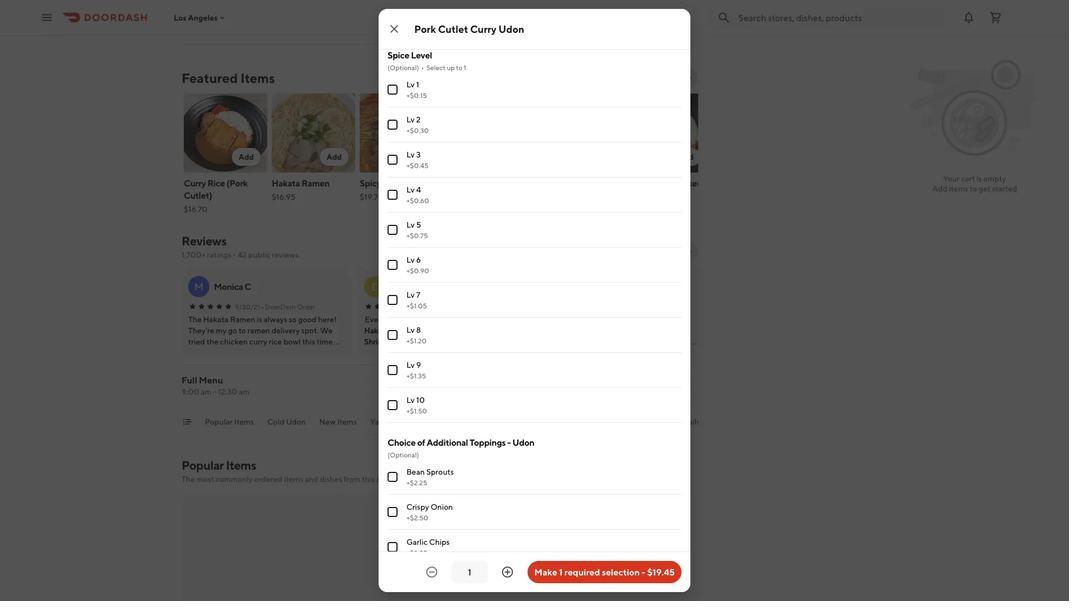 Task type: describe. For each thing, give the bounding box(es) containing it.
10
[[416, 396, 425, 405]]

add review
[[597, 247, 640, 256]]

up
[[447, 63, 455, 71]]

9/11/23
[[411, 303, 434, 311]]

condiments and utensils
[[611, 417, 700, 427]]

pork cutlet curry udon
[[414, 23, 524, 35]]

lv 2 +$0.30
[[406, 115, 429, 134]]

select
[[426, 63, 445, 71]]

+$1.20
[[406, 337, 427, 345]]

reviews
[[182, 234, 226, 248]]

1 for make 1 required selection - $19.45
[[559, 567, 563, 578]]

and inside the condiments and utensils button
[[657, 417, 670, 427]]

doordash
[[265, 303, 296, 311]]

featured items heading
[[182, 69, 275, 87]]

bean sprouts +$2.25
[[406, 467, 454, 487]]

curry rice (chicken karaage) $16.70
[[624, 178, 702, 214]]

popular for popular items
[[205, 417, 233, 427]]

lv 5 +$0.75
[[406, 220, 428, 239]]

required
[[564, 567, 600, 578]]

1 horizontal spatial toppings
[[515, 417, 547, 427]]

garlic chips +$2.95
[[406, 538, 450, 557]]

curry inside dialog
[[470, 23, 496, 35]]

+$2.25
[[406, 479, 427, 487]]

lv for lv 9
[[406, 361, 415, 370]]

lv 8 +$1.20
[[406, 325, 427, 345]]

spice
[[388, 50, 409, 60]]

m
[[194, 281, 203, 293]]

ramen for hakata ramen $16.95
[[301, 178, 329, 188]]

$19.45 button
[[445, 91, 533, 222]]

shrimp
[[364, 337, 389, 346]]

curry for curry rice (chicken karaage)
[[624, 178, 646, 188]]

items for popular items the most commonly ordered items and dishes from this store
[[226, 458, 256, 473]]

additional
[[427, 437, 468, 448]]

sides
[[483, 417, 502, 427]]

condiments
[[611, 417, 655, 427]]

crispy
[[406, 503, 429, 512]]

public
[[248, 250, 270, 259]]

p
[[411, 281, 417, 292]]

9
[[416, 361, 421, 370]]

notification bell image
[[962, 11, 976, 24]]

Item Search search field
[[538, 383, 689, 395]]

empty
[[983, 174, 1006, 183]]

Current quantity is 1 number field
[[459, 566, 481, 579]]

+$0.15
[[406, 91, 427, 99]]

(optional) inside choice of additional toppings - udon (optional)
[[388, 451, 419, 459]]

pork cutlet curry udon dialog
[[379, 0, 690, 601]]

review
[[614, 247, 640, 256]]

los angeles
[[174, 13, 218, 22]]

add inside add review 'button'
[[597, 247, 612, 256]]

yakitori button
[[370, 416, 397, 434]]

lv 3 +$0.45
[[406, 150, 428, 169]]

satsuma ramen image
[[536, 94, 619, 173]]

commonly
[[216, 475, 253, 484]]

curry rice (pork cutlet) $16.70
[[184, 178, 248, 214]]

store
[[376, 475, 394, 484]]

make 1 required selection - $19.45 button
[[528, 561, 682, 584]]

is
[[977, 174, 982, 183]]

toppings button
[[515, 416, 547, 434]]

6
[[416, 255, 421, 264]]

lv for lv 1
[[406, 80, 415, 89]]

crispy onion +$2.50
[[406, 503, 453, 522]]

hakata ramen image
[[272, 94, 355, 173]]

angelica
[[566, 281, 600, 292]]

lv for lv 10
[[406, 396, 415, 405]]

to for cart
[[970, 184, 977, 193]]

+$0.45
[[406, 161, 428, 169]]

12:30
[[218, 387, 237, 396]]

your
[[943, 174, 960, 183]]

pork cutlet curry udon image
[[448, 94, 531, 173]]

pork inside dialog
[[414, 23, 436, 35]]

• for reviews
[[233, 250, 236, 259]]

+$0.30
[[406, 126, 429, 134]]

monica c
[[214, 281, 251, 292]]

erika p
[[390, 281, 417, 292]]

extra
[[406, 8, 425, 17]]

to for level
[[456, 63, 462, 71]]

make 1 required selection - $19.45
[[534, 567, 675, 578]]

- for udon
[[507, 437, 511, 448]]

4
[[416, 185, 421, 194]]

chips
[[429, 538, 450, 547]]

add inside your cart is empty add items to get started
[[932, 184, 947, 193]]

selection
[[602, 567, 640, 578]]

next button of carousel image
[[685, 73, 694, 82]]

+$6.50
[[406, 19, 428, 27]]

spicy hakata ramen image
[[360, 94, 443, 173]]

make
[[534, 567, 557, 578]]

extra large +$6.50
[[406, 8, 447, 27]]

the
[[182, 475, 195, 484]]

hakata inside spicy hakata ramen $19.70
[[383, 178, 411, 188]]

1 horizontal spatial rice
[[454, 417, 469, 427]]

5
[[416, 220, 421, 229]]

decrease quantity by 1 image
[[425, 566, 438, 579]]

pork inside hakata ramen shrimp and pork wonton
[[405, 337, 421, 346]]

popular items
[[205, 417, 254, 427]]

ratings
[[207, 250, 231, 259]]

and inside popular items the most commonly ordered items and dishes from this store
[[305, 475, 318, 484]]

choice of additional toppings - udon group
[[388, 437, 682, 601]]

udon inside 'button'
[[286, 417, 306, 427]]

rice for karaage)
[[647, 178, 665, 188]]

udon inside choice of additional toppings - udon (optional)
[[512, 437, 534, 448]]

+$0.75
[[406, 232, 428, 239]]

add for curry rice (pork cutlet)
[[239, 152, 254, 161]]

+$1.35
[[406, 372, 426, 380]]

spicy
[[360, 178, 381, 188]]

1,700+
[[182, 250, 205, 259]]

large
[[427, 8, 447, 17]]

add review button
[[590, 243, 647, 261]]

choice
[[388, 437, 416, 448]]

+$1.50
[[406, 407, 427, 415]]

sprouts
[[426, 467, 454, 477]]

c
[[245, 281, 251, 292]]

started
[[992, 184, 1017, 193]]

hakata for hakata ramen $16.95
[[272, 178, 300, 188]]

cutlet)
[[184, 190, 212, 201]]



Task type: locate. For each thing, give the bounding box(es) containing it.
0 horizontal spatial am
[[201, 387, 211, 396]]

1 inside lv 1 +$0.15
[[416, 80, 419, 89]]

shrimp and pork wonton button
[[364, 336, 450, 347]]

1
[[464, 63, 466, 71], [416, 80, 419, 89], [559, 567, 563, 578]]

- inside "button"
[[642, 567, 645, 578]]

items inside your cart is empty add items to get started
[[949, 184, 968, 193]]

pork down the 8
[[405, 337, 421, 346]]

items inside button
[[337, 417, 357, 427]]

1 inside 'spice level (optional) • select up to 1'
[[464, 63, 466, 71]]

0 horizontal spatial $16.70
[[184, 205, 207, 214]]

• down level
[[421, 63, 424, 71]]

1 vertical spatial to
[[970, 184, 977, 193]]

curry for curry rice (pork cutlet)
[[184, 178, 206, 188]]

1 lv from the top
[[406, 80, 415, 89]]

rice inside curry rice (pork cutlet) $16.70
[[207, 178, 225, 188]]

0 horizontal spatial curry
[[184, 178, 206, 188]]

noodles button
[[410, 416, 440, 434]]

dishes
[[320, 475, 342, 484]]

curry inside the curry rice (chicken karaage) $16.70
[[624, 178, 646, 188]]

5 lv from the top
[[406, 220, 415, 229]]

0 vertical spatial to
[[456, 63, 462, 71]]

2 vertical spatial and
[[305, 475, 318, 484]]

open menu image
[[40, 11, 53, 24]]

and left utensils
[[657, 417, 670, 427]]

spice level group
[[388, 49, 682, 423]]

add up (pork
[[239, 152, 254, 161]]

3 add button from the left
[[408, 148, 437, 166]]

4 lv from the top
[[406, 185, 415, 194]]

toppings down sides button
[[470, 437, 506, 448]]

pork down the 'extra'
[[414, 23, 436, 35]]

lv inside lv 9 +$1.35
[[406, 361, 415, 370]]

lv inside lv 6 +$0.90
[[406, 255, 415, 264]]

lv for lv 2
[[406, 115, 415, 124]]

1 horizontal spatial and
[[390, 337, 403, 346]]

popular inside popular items the most commonly ordered items and dishes from this store
[[182, 458, 224, 473]]

curry rice (pork cutlet) image
[[184, 94, 267, 173]]

am right 12:30
[[239, 387, 249, 396]]

new
[[319, 417, 336, 427]]

a right angelica
[[602, 281, 608, 292]]

and inside hakata ramen shrimp and pork wonton
[[390, 337, 403, 346]]

hakata left 4
[[383, 178, 411, 188]]

to left get
[[970, 184, 977, 193]]

2 vertical spatial udon
[[512, 437, 534, 448]]

items right ordered
[[284, 475, 303, 484]]

add button down +$0.30
[[408, 148, 437, 166]]

1 vertical spatial items
[[284, 475, 303, 484]]

onion
[[431, 503, 453, 512]]

• for spice
[[421, 63, 424, 71]]

this
[[362, 475, 375, 484]]

and left dishes
[[305, 475, 318, 484]]

spice level (optional) • select up to 1
[[388, 50, 466, 71]]

1 vertical spatial •
[[233, 250, 236, 259]]

yakitori
[[370, 417, 397, 427]]

(pork
[[226, 178, 248, 188]]

$16.70 down cutlet) on the top
[[184, 205, 207, 214]]

monica
[[214, 281, 243, 292]]

lv 9 +$1.35
[[406, 361, 426, 380]]

•
[[421, 63, 424, 71], [233, 250, 236, 259], [261, 303, 264, 311]]

lv inside lv 2 +$0.30
[[406, 115, 415, 124]]

1 am from the left
[[201, 387, 211, 396]]

popular
[[205, 417, 233, 427], [182, 458, 224, 473]]

add down +$0.30
[[414, 152, 430, 161]]

cold
[[267, 417, 284, 427]]

lv left '7' on the left top
[[406, 290, 415, 300]]

$16.70 for cutlet)
[[184, 205, 207, 214]]

- for $19.45
[[642, 567, 645, 578]]

2 horizontal spatial rice
[[647, 178, 665, 188]]

lv 6 +$0.90
[[406, 255, 429, 275]]

1 right make
[[559, 567, 563, 578]]

2 $16.70 from the left
[[624, 205, 647, 214]]

1 (optional) from the top
[[388, 63, 419, 71]]

0 vertical spatial (optional)
[[388, 63, 419, 71]]

2 lv from the top
[[406, 115, 415, 124]]

hakata ramen button
[[364, 325, 415, 336]]

0 horizontal spatial -
[[213, 387, 216, 396]]

9 lv from the top
[[406, 361, 415, 370]]

0 vertical spatial 1
[[464, 63, 466, 71]]

noodles
[[410, 417, 440, 427]]

popular inside popular items button
[[205, 417, 233, 427]]

3
[[416, 150, 421, 159]]

1 vertical spatial $19.45
[[647, 567, 675, 578]]

lv for lv 6
[[406, 255, 415, 264]]

1 add button from the left
[[232, 148, 261, 166]]

None checkbox
[[388, 85, 398, 95], [388, 120, 398, 130], [388, 155, 398, 165], [388, 190, 398, 200], [388, 225, 398, 235], [388, 260, 398, 270], [388, 330, 398, 340], [388, 365, 398, 375], [388, 400, 398, 410], [388, 542, 398, 552], [388, 85, 398, 95], [388, 120, 398, 130], [388, 155, 398, 165], [388, 190, 398, 200], [388, 225, 398, 235], [388, 260, 398, 270], [388, 330, 398, 340], [388, 365, 398, 375], [388, 400, 398, 410], [388, 542, 398, 552]]

lv 10 +$1.50
[[406, 396, 427, 415]]

to
[[456, 63, 462, 71], [970, 184, 977, 193]]

42
[[238, 250, 247, 259]]

get
[[979, 184, 991, 193]]

items right featured
[[240, 70, 275, 86]]

1 inside "button"
[[559, 567, 563, 578]]

4 add button from the left
[[672, 148, 700, 166]]

1 horizontal spatial a
[[602, 281, 608, 292]]

7
[[416, 290, 420, 300]]

items inside heading
[[240, 70, 275, 86]]

am
[[201, 387, 211, 396], [239, 387, 249, 396]]

1 vertical spatial and
[[657, 417, 670, 427]]

hakata up $16.95
[[272, 178, 300, 188]]

bean
[[406, 467, 425, 477]]

lv for lv 7
[[406, 290, 415, 300]]

7 lv from the top
[[406, 290, 415, 300]]

0 horizontal spatial rice
[[207, 178, 225, 188]]

toppings inside choice of additional toppings - udon (optional)
[[470, 437, 506, 448]]

toppings right the sides
[[515, 417, 547, 427]]

toppings
[[515, 417, 547, 427], [470, 437, 506, 448]]

0 horizontal spatial and
[[305, 475, 318, 484]]

hakata ramen $16.95
[[272, 178, 329, 202]]

add left review
[[597, 247, 612, 256]]

1 vertical spatial (optional)
[[388, 451, 419, 459]]

items right new
[[337, 417, 357, 427]]

None checkbox
[[388, 295, 398, 305], [388, 472, 398, 482], [388, 507, 398, 517], [388, 295, 398, 305], [388, 472, 398, 482], [388, 507, 398, 517]]

• right '9/30/21'
[[261, 303, 264, 311]]

utensils
[[671, 417, 700, 427]]

+$2.95
[[406, 549, 428, 557]]

8
[[416, 325, 421, 335]]

previous image
[[663, 247, 672, 256]]

$16.95
[[272, 192, 296, 202]]

items inside popular items the most commonly ordered items and dishes from this store
[[226, 458, 256, 473]]

add for hakata ramen
[[327, 152, 342, 161]]

- inside 'full menu 9:00 am - 12:30 am'
[[213, 387, 216, 396]]

0 horizontal spatial a
[[547, 281, 554, 293]]

lv inside lv 7 +$1.05
[[406, 290, 415, 300]]

0 vertical spatial -
[[213, 387, 216, 396]]

cold udon button
[[267, 416, 306, 434]]

1 horizontal spatial 1
[[464, 63, 466, 71]]

lv left the 8
[[406, 325, 415, 335]]

2 horizontal spatial and
[[657, 417, 670, 427]]

popular items the most commonly ordered items and dishes from this store
[[182, 458, 394, 484]]

(optional) down spice
[[388, 63, 419, 71]]

1 horizontal spatial -
[[507, 437, 511, 448]]

1 vertical spatial toppings
[[470, 437, 506, 448]]

items for popular items
[[234, 417, 254, 427]]

your cart is empty add items to get started
[[932, 174, 1017, 193]]

2 horizontal spatial curry
[[624, 178, 646, 188]]

ramen for hakata ramen shrimp and pork wonton
[[390, 326, 415, 335]]

cold udon
[[267, 417, 306, 427]]

1 $16.70 from the left
[[184, 205, 207, 214]]

add button for curry rice (chicken karaage)
[[672, 148, 700, 166]]

lv inside lv 4 +$0.60
[[406, 185, 415, 194]]

items
[[240, 70, 275, 86], [234, 417, 254, 427], [337, 417, 357, 427], [226, 458, 256, 473]]

popular down 12:30
[[205, 417, 233, 427]]

ramen inside hakata ramen shrimp and pork wonton
[[390, 326, 415, 335]]

to inside your cart is empty add items to get started
[[970, 184, 977, 193]]

1 horizontal spatial to
[[970, 184, 977, 193]]

+$0.60
[[406, 197, 429, 204]]

2 vertical spatial 1
[[559, 567, 563, 578]]

• inside 'spice level (optional) • select up to 1'
[[421, 63, 424, 71]]

$16.70 inside the curry rice (chicken karaage) $16.70
[[624, 205, 647, 214]]

add button for hakata ramen
[[320, 148, 349, 166]]

8 lv from the top
[[406, 325, 415, 335]]

lv inside lv 8 +$1.20
[[406, 325, 415, 335]]

0 horizontal spatial 1
[[416, 80, 419, 89]]

0 vertical spatial •
[[421, 63, 424, 71]]

add button up (pork
[[232, 148, 261, 166]]

to right up
[[456, 63, 462, 71]]

featured
[[182, 70, 238, 86]]

(optional)
[[388, 63, 419, 71], [388, 451, 419, 459]]

items inside popular items the most commonly ordered items and dishes from this store
[[284, 475, 303, 484]]

curry up karaage)
[[624, 178, 646, 188]]

2 (optional) from the top
[[388, 451, 419, 459]]

0 horizontal spatial •
[[233, 250, 236, 259]]

full
[[182, 375, 197, 386]]

wonton
[[422, 337, 450, 346]]

curry up cutlet) on the top
[[184, 178, 206, 188]]

1 horizontal spatial •
[[261, 303, 264, 311]]

increase quantity by 1 image
[[501, 566, 514, 579]]

add for spicy hakata ramen
[[414, 152, 430, 161]]

hakata inside hakata ramen shrimp and pork wonton
[[364, 326, 389, 335]]

lv inside lv 10 +$1.50
[[406, 396, 415, 405]]

1 horizontal spatial $19.45
[[647, 567, 675, 578]]

0 vertical spatial pork
[[414, 23, 436, 35]]

ramen down hakata ramen 'image'
[[301, 178, 329, 188]]

reviews
[[272, 250, 299, 259]]

add button up hakata ramen $16.95
[[320, 148, 349, 166]]

$16.70 down karaage)
[[624, 205, 647, 214]]

curry right the cutlet
[[470, 23, 496, 35]]

add button for spicy hakata ramen
[[408, 148, 437, 166]]

ramen
[[301, 178, 329, 188], [412, 178, 440, 188], [390, 326, 415, 335]]

3 lv from the top
[[406, 150, 415, 159]]

10 lv from the top
[[406, 396, 415, 405]]

items for new items
[[337, 417, 357, 427]]

rice left (pork
[[207, 178, 225, 188]]

ordered
[[254, 475, 282, 484]]

2 add button from the left
[[320, 148, 349, 166]]

• inside reviews 1,700+ ratings • 42 public reviews
[[233, 250, 236, 259]]

0 vertical spatial popular
[[205, 417, 233, 427]]

lv left 10
[[406, 396, 415, 405]]

$16.70 for karaage)
[[624, 205, 647, 214]]

1 vertical spatial pork
[[405, 337, 421, 346]]

hakata up shrimp at the bottom left
[[364, 326, 389, 335]]

0 horizontal spatial $19.45
[[448, 205, 471, 214]]

popular items button
[[205, 416, 254, 434]]

condiments and utensils button
[[611, 416, 700, 434]]

ramen up +$0.60
[[412, 178, 440, 188]]

lv for lv 3
[[406, 150, 415, 159]]

1 vertical spatial popular
[[182, 458, 224, 473]]

new items button
[[319, 416, 357, 434]]

1 vertical spatial -
[[507, 437, 511, 448]]

0 items, open order cart image
[[989, 11, 1002, 24]]

add down your
[[932, 184, 947, 193]]

reviews 1,700+ ratings • 42 public reviews
[[182, 234, 299, 259]]

lv inside 'lv 5 +$0.75'
[[406, 220, 415, 229]]

1 horizontal spatial am
[[239, 387, 249, 396]]

los angeles button
[[174, 13, 227, 22]]

0 vertical spatial and
[[390, 337, 403, 346]]

curry
[[470, 23, 496, 35], [184, 178, 206, 188], [624, 178, 646, 188]]

new items
[[319, 417, 357, 427]]

0 horizontal spatial items
[[284, 475, 303, 484]]

lv left 4
[[406, 185, 415, 194]]

+$0.90
[[406, 267, 429, 275]]

0 vertical spatial toppings
[[515, 417, 547, 427]]

items down your
[[949, 184, 968, 193]]

cutlet
[[438, 23, 468, 35]]

0 vertical spatial $19.45
[[448, 205, 471, 214]]

1 for lv 1 +$0.15
[[416, 80, 419, 89]]

close pork cutlet curry udon image
[[388, 22, 401, 36]]

ramen up the 'shrimp and pork wonton' button
[[390, 326, 415, 335]]

items left cold
[[234, 417, 254, 427]]

curry rice (chicken karaage) image
[[624, 94, 707, 173]]

0 vertical spatial items
[[949, 184, 968, 193]]

9:00
[[182, 387, 199, 396]]

$19.45 inside button
[[448, 205, 471, 214]]

lv inside lv 1 +$0.15
[[406, 80, 415, 89]]

hakata inside hakata ramen $16.95
[[272, 178, 300, 188]]

-
[[213, 387, 216, 396], [507, 437, 511, 448], [642, 567, 645, 578]]

1 horizontal spatial curry
[[470, 23, 496, 35]]

ramen inside hakata ramen $16.95
[[301, 178, 329, 188]]

rice button
[[454, 416, 469, 434]]

rice for cutlet)
[[207, 178, 225, 188]]

lv up +$0.15
[[406, 80, 415, 89]]

items inside button
[[234, 417, 254, 427]]

$16.70 inside curry rice (pork cutlet) $16.70
[[184, 205, 207, 214]]

1 horizontal spatial $16.70
[[624, 205, 647, 214]]

hakata for hakata ramen shrimp and pork wonton
[[364, 326, 389, 335]]

(optional) down choice
[[388, 451, 419, 459]]

1 up +$0.15
[[416, 80, 419, 89]]

$19.45 inside "button"
[[647, 567, 675, 578]]

full menu 9:00 am - 12:30 am
[[182, 375, 249, 396]]

1 right up
[[464, 63, 466, 71]]

items up commonly
[[226, 458, 256, 473]]

- inside choice of additional toppings - udon (optional)
[[507, 437, 511, 448]]

0 horizontal spatial toppings
[[470, 437, 506, 448]]

next image
[[685, 247, 694, 256]]

items for featured items
[[240, 70, 275, 86]]

2 vertical spatial -
[[642, 567, 645, 578]]

add up (chicken
[[678, 152, 694, 161]]

and down hakata ramen 'button'
[[390, 337, 403, 346]]

- for 12:30
[[213, 387, 216, 396]]

$19.70
[[360, 192, 383, 202]]

lv left 3
[[406, 150, 415, 159]]

lv left 9
[[406, 361, 415, 370]]

menu
[[199, 375, 223, 386]]

popular up most
[[182, 458, 224, 473]]

(optional) inside 'spice level (optional) • select up to 1'
[[388, 63, 419, 71]]

2 horizontal spatial -
[[642, 567, 645, 578]]

rice up karaage)
[[647, 178, 665, 188]]

lv inside lv 3 +$0.45
[[406, 150, 415, 159]]

curry inside curry rice (pork cutlet) $16.70
[[184, 178, 206, 188]]

6 lv from the top
[[406, 255, 415, 264]]

1 horizontal spatial items
[[949, 184, 968, 193]]

angeles
[[188, 13, 218, 22]]

+$2.50
[[406, 514, 428, 522]]

los
[[174, 13, 186, 22]]

2 vertical spatial •
[[261, 303, 264, 311]]

lv for lv 4
[[406, 185, 415, 194]]

lv left 2
[[406, 115, 415, 124]]

add button for curry rice (pork cutlet)
[[232, 148, 261, 166]]

add up hakata ramen $16.95
[[327, 152, 342, 161]]

ramen inside spicy hakata ramen $19.70
[[412, 178, 440, 188]]

to inside 'spice level (optional) • select up to 1'
[[456, 63, 462, 71]]

popular for popular items the most commonly ordered items and dishes from this store
[[182, 458, 224, 473]]

am down menu
[[201, 387, 211, 396]]

lv for lv 8
[[406, 325, 415, 335]]

rice up additional in the bottom of the page
[[454, 417, 469, 427]]

• left 42
[[233, 250, 236, 259]]

lv left 6
[[406, 255, 415, 264]]

2 am from the left
[[239, 387, 249, 396]]

order
[[297, 303, 315, 311]]

2 horizontal spatial •
[[421, 63, 424, 71]]

0 horizontal spatial to
[[456, 63, 462, 71]]

add for curry rice (chicken karaage)
[[678, 152, 694, 161]]

None radio
[[388, 13, 398, 23]]

1 vertical spatial 1
[[416, 80, 419, 89]]

add button up (chicken
[[672, 148, 700, 166]]

0 vertical spatial udon
[[499, 23, 524, 35]]

1 vertical spatial udon
[[286, 417, 306, 427]]

2 horizontal spatial 1
[[559, 567, 563, 578]]

spicy hakata ramen $19.70
[[360, 178, 440, 202]]

rice inside the curry rice (chicken karaage) $16.70
[[647, 178, 665, 188]]

add
[[239, 152, 254, 161], [327, 152, 342, 161], [414, 152, 430, 161], [678, 152, 694, 161], [932, 184, 947, 193], [597, 247, 612, 256]]

a left angelica
[[547, 281, 554, 293]]

lv for lv 5
[[406, 220, 415, 229]]

lv 7 +$1.05
[[406, 290, 427, 310]]

+$1.05
[[406, 302, 427, 310]]

lv 1 +$0.15
[[406, 80, 427, 99]]

lv left 5
[[406, 220, 415, 229]]

erika
[[390, 281, 410, 292]]

level
[[411, 50, 432, 60]]



Task type: vqa. For each thing, say whether or not it's contained in the screenshot.


